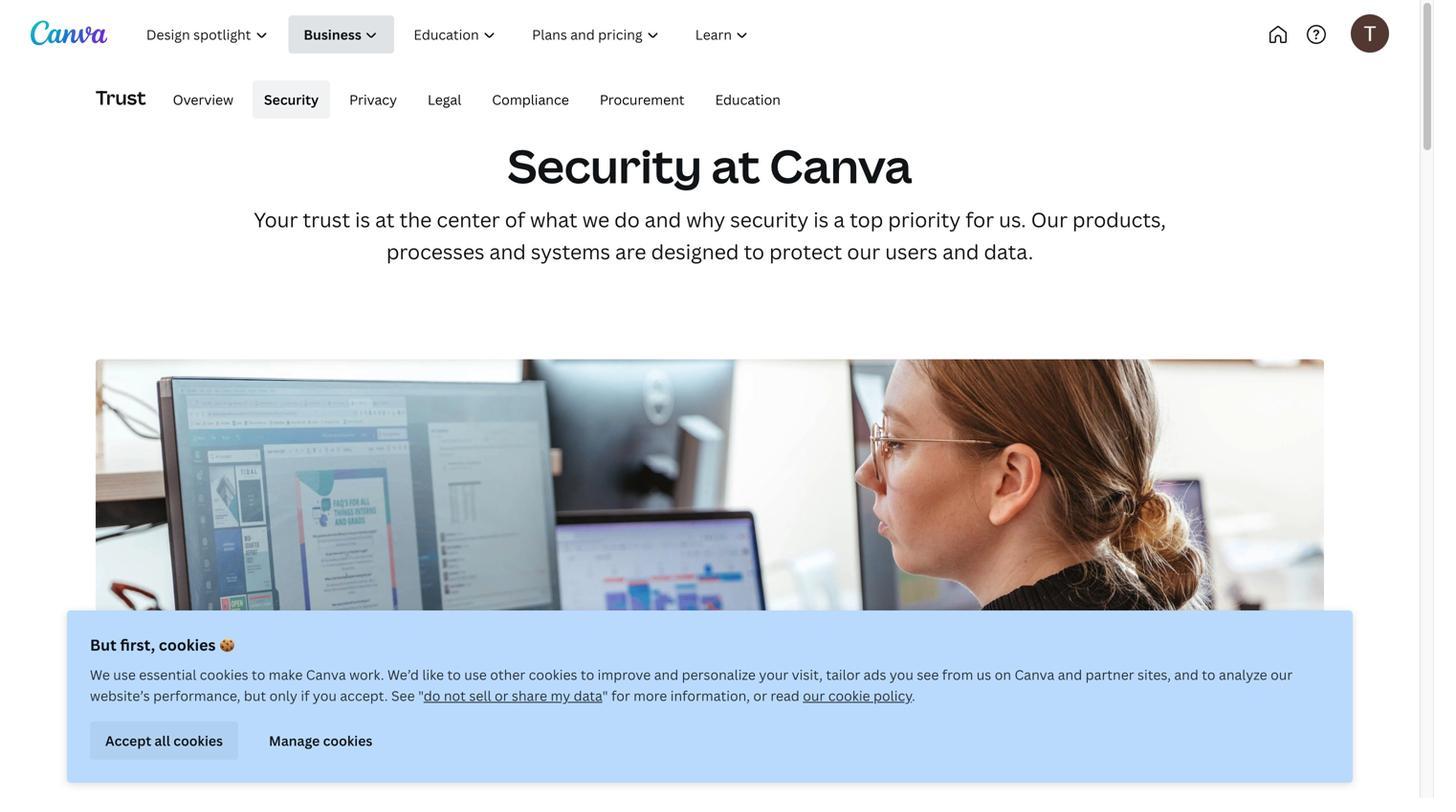 Task type: locate. For each thing, give the bounding box(es) containing it.
1 vertical spatial security
[[508, 134, 702, 197]]

our
[[1032, 206, 1068, 233]]

and up do not sell or share my data " for more information, or read our cookie policy .
[[654, 666, 679, 684]]

use up 'website's'
[[113, 666, 136, 684]]

your
[[254, 206, 298, 233]]

security
[[731, 206, 809, 233]]

use up sell
[[464, 666, 487, 684]]

our down visit,
[[803, 687, 825, 705]]

cookies down 🍪
[[200, 666, 249, 684]]

1 horizontal spatial use
[[464, 666, 487, 684]]

security up "we"
[[508, 134, 702, 197]]

1 horizontal spatial is
[[814, 206, 829, 233]]

to right the like
[[448, 666, 461, 684]]

security inside menu bar
[[264, 90, 319, 108]]

but
[[90, 635, 117, 655]]

0 vertical spatial at
[[712, 134, 761, 197]]

or right sell
[[495, 687, 509, 705]]

for left us.
[[966, 206, 995, 233]]

from
[[943, 666, 974, 684]]

manage cookies
[[269, 732, 373, 750]]

performance,
[[153, 687, 241, 705]]

1 vertical spatial do
[[424, 687, 441, 705]]

at
[[712, 134, 761, 197], [375, 206, 395, 233]]

a
[[834, 206, 845, 233]]

cookies up the essential
[[159, 635, 216, 655]]

for inside security at canva your trust is at the center of what we do and why security is a top priority for us. our products, processes and systems are designed to protect our users and data.
[[966, 206, 995, 233]]

trust
[[303, 206, 350, 233]]

at up why
[[712, 134, 761, 197]]

security left privacy
[[264, 90, 319, 108]]

to up data
[[581, 666, 595, 684]]

0 horizontal spatial use
[[113, 666, 136, 684]]

do not sell or share my data " for more information, or read our cookie policy .
[[424, 687, 916, 705]]

2 horizontal spatial our
[[1271, 666, 1293, 684]]

" down improve
[[603, 687, 608, 705]]

make
[[269, 666, 303, 684]]

do not sell or share my data link
[[424, 687, 603, 705]]

you
[[890, 666, 914, 684], [313, 687, 337, 705]]

cookies
[[159, 635, 216, 655], [200, 666, 249, 684], [529, 666, 578, 684], [174, 732, 223, 750], [323, 732, 373, 750]]

0 vertical spatial security
[[264, 90, 319, 108]]

essential
[[139, 666, 197, 684]]

canva
[[770, 134, 913, 197], [306, 666, 346, 684], [1015, 666, 1055, 684]]

sell
[[469, 687, 492, 705]]

1 " from the left
[[418, 687, 424, 705]]

0 vertical spatial you
[[890, 666, 914, 684]]

personalize
[[682, 666, 756, 684]]

1 horizontal spatial do
[[615, 206, 640, 233]]

for
[[966, 206, 995, 233], [612, 687, 631, 705]]

0 horizontal spatial at
[[375, 206, 395, 233]]

share
[[512, 687, 548, 705]]

1 horizontal spatial you
[[890, 666, 914, 684]]

canva right on
[[1015, 666, 1055, 684]]

.
[[912, 687, 916, 705]]

canva inside security at canva your trust is at the center of what we do and why security is a top priority for us. our products, processes and systems are designed to protect our users and data.
[[770, 134, 913, 197]]

for down improve
[[612, 687, 631, 705]]

0 horizontal spatial our
[[803, 687, 825, 705]]

our down "top"
[[848, 238, 881, 265]]

of
[[505, 206, 525, 233]]

0 vertical spatial for
[[966, 206, 995, 233]]

and down of
[[490, 238, 526, 265]]

center
[[437, 206, 500, 233]]

and left why
[[645, 206, 682, 233]]

you up policy
[[890, 666, 914, 684]]

compliance link
[[481, 80, 581, 119]]

cookies down accept.
[[323, 732, 373, 750]]

1 horizontal spatial "
[[603, 687, 608, 705]]

1 horizontal spatial for
[[966, 206, 995, 233]]

visit,
[[792, 666, 823, 684]]

accept all cookies button
[[90, 722, 238, 760]]

1 vertical spatial our
[[1271, 666, 1293, 684]]

to down security
[[744, 238, 765, 265]]

1 horizontal spatial security
[[508, 134, 702, 197]]

do down the like
[[424, 687, 441, 705]]

" right see
[[418, 687, 424, 705]]

you right if at bottom left
[[313, 687, 337, 705]]

0 horizontal spatial is
[[355, 206, 370, 233]]

1 is from the left
[[355, 206, 370, 233]]

1 vertical spatial at
[[375, 206, 395, 233]]

0 horizontal spatial you
[[313, 687, 337, 705]]

"
[[418, 687, 424, 705], [603, 687, 608, 705]]

0 horizontal spatial for
[[612, 687, 631, 705]]

and
[[645, 206, 682, 233], [490, 238, 526, 265], [943, 238, 980, 265], [654, 666, 679, 684], [1058, 666, 1083, 684], [1175, 666, 1199, 684]]

cookies inside button
[[174, 732, 223, 750]]

top
[[850, 206, 884, 233]]

security inside security at canva your trust is at the center of what we do and why security is a top priority for us. our products, processes and systems are designed to protect our users and data.
[[508, 134, 702, 197]]

security for security at canva your trust is at the center of what we do and why security is a top priority for us. our products, processes and systems are designed to protect our users and data.
[[508, 134, 702, 197]]

1 horizontal spatial our
[[848, 238, 881, 265]]

canva up a
[[770, 134, 913, 197]]

data
[[574, 687, 603, 705]]

0 horizontal spatial security
[[264, 90, 319, 108]]

accept.
[[340, 687, 388, 705]]

2 vertical spatial our
[[803, 687, 825, 705]]

" inside we use essential cookies to make canva work. we'd like to use other cookies to improve and personalize your visit, tailor ads you see from us on canva and partner sites, and to analyze our website's performance, but only if you accept. see "
[[418, 687, 424, 705]]

our right the analyze
[[1271, 666, 1293, 684]]

policy
[[874, 687, 912, 705]]

priority
[[889, 206, 961, 233]]

2 is from the left
[[814, 206, 829, 233]]

improve
[[598, 666, 651, 684]]

analyze
[[1219, 666, 1268, 684]]

not
[[444, 687, 466, 705]]

0 vertical spatial do
[[615, 206, 640, 233]]

do right "we"
[[615, 206, 640, 233]]

to
[[744, 238, 765, 265], [252, 666, 265, 684], [448, 666, 461, 684], [581, 666, 595, 684], [1202, 666, 1216, 684]]

processes
[[387, 238, 485, 265]]

website's
[[90, 687, 150, 705]]

🍪
[[219, 635, 235, 655]]

our
[[848, 238, 881, 265], [1271, 666, 1293, 684], [803, 687, 825, 705]]

at left 'the' on the top of page
[[375, 206, 395, 233]]

to inside security at canva your trust is at the center of what we do and why security is a top priority for us. our products, processes and systems are designed to protect our users and data.
[[744, 238, 765, 265]]

and left partner
[[1058, 666, 1083, 684]]

legal
[[428, 90, 462, 108]]

1 horizontal spatial at
[[712, 134, 761, 197]]

systems
[[531, 238, 611, 265]]

or left read
[[754, 687, 768, 705]]

more
[[634, 687, 667, 705]]

1 horizontal spatial canva
[[770, 134, 913, 197]]

compliance
[[492, 90, 569, 108]]

what
[[530, 206, 578, 233]]

to up the but
[[252, 666, 265, 684]]

menu bar
[[154, 80, 792, 119]]

1 horizontal spatial or
[[754, 687, 768, 705]]

our inside security at canva your trust is at the center of what we do and why security is a top priority for us. our products, processes and systems are designed to protect our users and data.
[[848, 238, 881, 265]]

do
[[615, 206, 640, 233], [424, 687, 441, 705]]

see
[[917, 666, 939, 684]]

partner
[[1086, 666, 1135, 684]]

is right trust
[[355, 206, 370, 233]]

work.
[[349, 666, 384, 684]]

0 horizontal spatial "
[[418, 687, 424, 705]]

cookies right all
[[174, 732, 223, 750]]

use
[[113, 666, 136, 684], [464, 666, 487, 684]]

ads
[[864, 666, 887, 684]]

canva up if at bottom left
[[306, 666, 346, 684]]

is left a
[[814, 206, 829, 233]]

information,
[[671, 687, 750, 705]]

overview
[[173, 90, 234, 108]]

security
[[264, 90, 319, 108], [508, 134, 702, 197]]

only
[[270, 687, 298, 705]]

0 horizontal spatial do
[[424, 687, 441, 705]]

0 vertical spatial our
[[848, 238, 881, 265]]

us.
[[999, 206, 1027, 233]]

or
[[495, 687, 509, 705], [754, 687, 768, 705]]

is
[[355, 206, 370, 233], [814, 206, 829, 233]]

0 horizontal spatial or
[[495, 687, 509, 705]]



Task type: vqa. For each thing, say whether or not it's contained in the screenshot.
left Audio button
no



Task type: describe. For each thing, give the bounding box(es) containing it.
we use essential cookies to make canva work. we'd like to use other cookies to improve and personalize your visit, tailor ads you see from us on canva and partner sites, and to analyze our website's performance, but only if you accept. see "
[[90, 666, 1293, 705]]

cookie
[[829, 687, 871, 705]]

why
[[686, 206, 726, 233]]

2 or from the left
[[754, 687, 768, 705]]

all
[[155, 732, 170, 750]]

we'd
[[388, 666, 419, 684]]

and left data. on the top right of the page
[[943, 238, 980, 265]]

education link
[[704, 80, 792, 119]]

products,
[[1073, 206, 1167, 233]]

manage
[[269, 732, 320, 750]]

and right sites,
[[1175, 666, 1199, 684]]

1 vertical spatial for
[[612, 687, 631, 705]]

privacy link
[[338, 80, 409, 119]]

security for security
[[264, 90, 319, 108]]

other
[[490, 666, 526, 684]]

our inside we use essential cookies to make canva work. we'd like to use other cookies to improve and personalize your visit, tailor ads you see from us on canva and partner sites, and to analyze our website's performance, but only if you accept. see "
[[1271, 666, 1293, 684]]

accept all cookies
[[105, 732, 223, 750]]

1 or from the left
[[495, 687, 509, 705]]

if
[[301, 687, 310, 705]]

my
[[551, 687, 571, 705]]

overview link
[[161, 80, 245, 119]]

2 " from the left
[[603, 687, 608, 705]]

your
[[759, 666, 789, 684]]

menu bar containing overview
[[154, 80, 792, 119]]

0 horizontal spatial canva
[[306, 666, 346, 684]]

but first, cookies 🍪
[[90, 635, 235, 655]]

like
[[422, 666, 444, 684]]

first,
[[120, 635, 155, 655]]

on
[[995, 666, 1012, 684]]

1 use from the left
[[113, 666, 136, 684]]

sites,
[[1138, 666, 1172, 684]]

cookies up my
[[529, 666, 578, 684]]

us
[[977, 666, 992, 684]]

security link
[[253, 80, 330, 119]]

1 vertical spatial you
[[313, 687, 337, 705]]

are
[[615, 238, 647, 265]]

cookies inside 'button'
[[323, 732, 373, 750]]

to left the analyze
[[1202, 666, 1216, 684]]

read
[[771, 687, 800, 705]]

designed
[[651, 238, 739, 265]]

legal link
[[416, 80, 473, 119]]

we
[[583, 206, 610, 233]]

do inside security at canva your trust is at the center of what we do and why security is a top priority for us. our products, processes and systems are designed to protect our users and data.
[[615, 206, 640, 233]]

data.
[[984, 238, 1034, 265]]

2 use from the left
[[464, 666, 487, 684]]

procurement
[[600, 90, 685, 108]]

manage cookies button
[[254, 722, 388, 760]]

accept
[[105, 732, 151, 750]]

our cookie policy link
[[803, 687, 912, 705]]

2 horizontal spatial canva
[[1015, 666, 1055, 684]]

see
[[391, 687, 415, 705]]

users
[[886, 238, 938, 265]]

we
[[90, 666, 110, 684]]

protect
[[770, 238, 843, 265]]

tailor
[[826, 666, 861, 684]]

education
[[716, 90, 781, 108]]

security at canva your trust is at the center of what we do and why security is a top priority for us. our products, processes and systems are designed to protect our users and data.
[[254, 134, 1167, 265]]

procurement link
[[588, 80, 696, 119]]

but
[[244, 687, 266, 705]]

privacy
[[350, 90, 397, 108]]

top level navigation element
[[130, 15, 830, 54]]

the
[[400, 206, 432, 233]]

trust
[[96, 84, 146, 110]]



